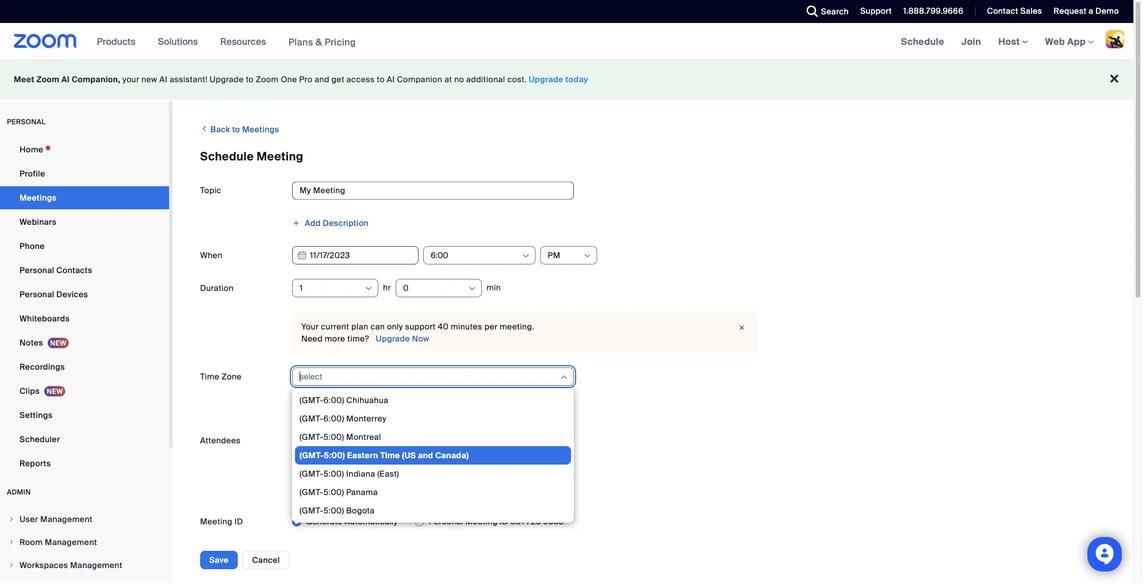 Task type: vqa. For each thing, say whether or not it's contained in the screenshot.
"to"
yes



Task type: locate. For each thing, give the bounding box(es) containing it.
add image
[[292, 219, 300, 227]]

(gmt- up group
[[300, 469, 324, 479]]

resources
[[220, 35, 266, 47]]

1 (gmt- from the top
[[300, 395, 324, 406]]

to inside enable continuous meeting chat added attendees will have access to the meeting group chat before and after the meeting.
[[453, 475, 461, 486]]

add description
[[305, 218, 369, 228]]

cancel
[[252, 555, 280, 566]]

contact
[[988, 6, 1019, 16]]

clips link
[[0, 380, 169, 403]]

6:00) for monterrey
[[324, 413, 344, 424]]

right image inside workspaces management menu item
[[8, 562, 15, 569]]

meet
[[14, 74, 34, 85]]

6:00) for chihuahua
[[324, 395, 344, 406]]

(gmt- up "added"
[[300, 450, 324, 461]]

1 right image from the top
[[8, 516, 15, 523]]

ai right the new
[[160, 74, 168, 85]]

0 vertical spatial show options image
[[522, 251, 531, 261]]

and down will
[[393, 487, 407, 498]]

personal down phone in the left top of the page
[[20, 265, 54, 276]]

(gmt- for (gmt-5:00) bogota
[[300, 505, 324, 516]]

meeting up personal meeting id 501 725 9583 on the left bottom
[[478, 475, 510, 486]]

show options image left the hr
[[364, 284, 373, 293]]

the
[[463, 475, 476, 486], [430, 487, 443, 498]]

(gmt- up (gmt-5:00) montreal
[[300, 413, 324, 424]]

id up template
[[235, 517, 243, 527]]

time up (east)
[[380, 450, 400, 461]]

monterrey
[[347, 413, 387, 424]]

1 horizontal spatial meeting.
[[500, 322, 535, 332]]

2 right image from the top
[[8, 539, 15, 546]]

save button
[[200, 551, 238, 570]]

home link
[[0, 138, 169, 161]]

access inside meet zoom ai companion, footer
[[347, 74, 375, 85]]

management up room management
[[40, 514, 93, 525]]

5:00) for indiana
[[324, 469, 344, 479]]

schedule meeting
[[200, 149, 304, 164]]

show options image
[[522, 251, 531, 261], [468, 284, 477, 293]]

1 vertical spatial meeting.
[[445, 487, 480, 498]]

your
[[123, 74, 139, 85]]

attendees
[[200, 436, 241, 446]]

1 ai from the left
[[61, 74, 70, 85]]

profile
[[20, 168, 45, 179]]

1 vertical spatial right image
[[8, 539, 15, 546]]

(east)
[[378, 469, 399, 479]]

pricing
[[325, 36, 356, 48]]

workspaces management menu item
[[0, 555, 169, 576]]

after
[[410, 487, 428, 498]]

new
[[142, 74, 157, 85]]

time
[[200, 371, 219, 382], [380, 450, 400, 461]]

right image
[[8, 516, 15, 523], [8, 539, 15, 546], [8, 562, 15, 569]]

right image inside room management menu item
[[8, 539, 15, 546]]

1 horizontal spatial show options image
[[583, 251, 592, 261]]

left image
[[200, 123, 209, 135]]

0 vertical spatial the
[[463, 475, 476, 486]]

1 horizontal spatial access
[[423, 475, 451, 486]]

meetings up the schedule meeting at the left of the page
[[242, 124, 279, 135]]

management inside menu item
[[40, 514, 93, 525]]

the right after
[[430, 487, 443, 498]]

pm button
[[548, 247, 583, 264]]

0 horizontal spatial the
[[430, 487, 443, 498]]

join
[[962, 35, 982, 47]]

current
[[321, 322, 349, 332]]

topic
[[200, 185, 221, 196]]

1 vertical spatial schedule
[[200, 149, 254, 164]]

admin menu menu
[[0, 509, 169, 583]]

schedule for schedule meeting
[[200, 149, 254, 164]]

0 horizontal spatial show options image
[[364, 284, 373, 293]]

0 horizontal spatial meetings
[[20, 192, 57, 203]]

show options image
[[583, 251, 592, 261], [364, 284, 373, 293]]

0 horizontal spatial upgrade
[[210, 74, 244, 85]]

upgrade right cost.
[[529, 74, 564, 85]]

0 horizontal spatial ai
[[61, 74, 70, 85]]

canada)
[[435, 450, 469, 461]]

and
[[315, 74, 330, 85], [418, 450, 433, 461], [393, 487, 407, 498]]

management down room management menu item at the left of page
[[70, 560, 122, 571]]

schedule inside schedule link
[[901, 35, 945, 47]]

personal contacts link
[[0, 259, 169, 282]]

zone
[[222, 371, 242, 382]]

(gmt- down recurring
[[300, 432, 324, 442]]

(gmt- for (gmt-5:00) indiana (east)
[[300, 469, 324, 479]]

1 horizontal spatial upgrade
[[376, 333, 410, 344]]

2 horizontal spatial ai
[[387, 74, 395, 85]]

enable
[[318, 460, 345, 470]]

right image left user
[[8, 516, 15, 523]]

0 horizontal spatial meeting.
[[445, 487, 480, 498]]

1.888.799.9666 button
[[895, 0, 967, 23], [904, 6, 964, 16]]

show options image right pm dropdown button
[[583, 251, 592, 261]]

2 6:00) from the top
[[324, 413, 344, 424]]

2 vertical spatial right image
[[8, 562, 15, 569]]

1 vertical spatial management
[[45, 537, 97, 548]]

app
[[1068, 35, 1086, 47]]

0 vertical spatial show options image
[[583, 251, 592, 261]]

to inside back to meetings link
[[232, 124, 240, 135]]

webinars link
[[0, 211, 169, 234]]

products
[[97, 35, 135, 47]]

zoom logo image
[[14, 34, 77, 48]]

(gmt- up generate
[[300, 505, 324, 516]]

personal down enable continuous meeting chat added attendees will have access to the meeting group chat before and after the meeting.
[[429, 517, 463, 527]]

(gmt- for (gmt-6:00) chihuahua
[[300, 395, 324, 406]]

0 vertical spatial personal
[[20, 265, 54, 276]]

Topic text field
[[292, 182, 574, 200]]

chat right (us
[[428, 460, 447, 470]]

meetings up webinars
[[20, 192, 57, 203]]

montreal
[[346, 432, 381, 442]]

id
[[235, 517, 243, 527], [500, 517, 509, 527]]

5:00) for panama
[[324, 487, 344, 498]]

recurring meeting
[[306, 404, 379, 415]]

before
[[365, 487, 390, 498]]

resources button
[[220, 23, 271, 60]]

1 horizontal spatial time
[[380, 450, 400, 461]]

banner
[[0, 23, 1134, 61]]

schedule for schedule
[[901, 35, 945, 47]]

enable continuous meeting chat added attendees will have access to the meeting group chat before and after the meeting.
[[318, 460, 510, 498]]

chihuahua
[[347, 395, 389, 406]]

personal
[[20, 265, 54, 276], [20, 289, 54, 300], [429, 517, 463, 527]]

request a demo link
[[1046, 0, 1134, 23], [1054, 6, 1120, 16]]

sales
[[1021, 6, 1043, 16]]

additional
[[466, 74, 505, 85]]

1 vertical spatial 6:00)
[[324, 413, 344, 424]]

2 id from the left
[[500, 517, 509, 527]]

0 horizontal spatial time
[[200, 371, 219, 382]]

4 (gmt- from the top
[[300, 450, 324, 461]]

upgrade down only
[[376, 333, 410, 344]]

search
[[821, 6, 849, 17]]

id left 501
[[500, 517, 509, 527]]

5:00) down (gmt-5:00) montreal
[[324, 450, 345, 461]]

schedule down back
[[200, 149, 254, 164]]

to right back
[[232, 124, 240, 135]]

40
[[438, 322, 449, 332]]

2 vertical spatial personal
[[429, 517, 463, 527]]

web app
[[1046, 35, 1086, 47]]

ai left companion,
[[61, 74, 70, 85]]

0 horizontal spatial schedule
[[200, 149, 254, 164]]

time left 'zone'
[[200, 371, 219, 382]]

user management menu item
[[0, 509, 169, 530]]

chat down attendees
[[344, 487, 363, 498]]

0 vertical spatial chat
[[428, 460, 447, 470]]

(gmt-6:00) monterrey
[[300, 413, 387, 424]]

0 horizontal spatial access
[[347, 74, 375, 85]]

reports
[[20, 458, 51, 469]]

web app button
[[1046, 35, 1094, 47]]

9583
[[543, 517, 564, 527]]

1 horizontal spatial ai
[[160, 74, 168, 85]]

ai
[[61, 74, 70, 85], [160, 74, 168, 85], [387, 74, 395, 85]]

0 vertical spatial 6:00)
[[324, 395, 344, 406]]

search button
[[798, 0, 852, 23]]

1 vertical spatial meetings
[[20, 192, 57, 203]]

host
[[999, 35, 1023, 47]]

right image left workspaces
[[8, 562, 15, 569]]

1 6:00) from the top
[[324, 395, 344, 406]]

6 (gmt- from the top
[[300, 487, 324, 498]]

1 vertical spatial access
[[423, 475, 451, 486]]

0 horizontal spatial zoom
[[37, 74, 59, 85]]

6:00) up "(gmt-6:00) monterrey" on the left bottom of the page
[[324, 395, 344, 406]]

0 button
[[403, 280, 467, 297]]

meeting
[[257, 149, 304, 164], [394, 460, 426, 470], [478, 475, 510, 486], [200, 517, 232, 527], [466, 517, 498, 527]]

0 vertical spatial time
[[200, 371, 219, 382]]

close image
[[735, 322, 749, 334]]

0 vertical spatial management
[[40, 514, 93, 525]]

6:00) up (gmt-5:00) montreal
[[324, 413, 344, 424]]

meeting up have
[[394, 460, 426, 470]]

1 horizontal spatial the
[[463, 475, 476, 486]]

home
[[20, 144, 43, 155]]

hr
[[383, 282, 391, 293]]

5:00) down "(gmt-6:00) monterrey" on the left bottom of the page
[[324, 432, 344, 442]]

meeting inside option group
[[466, 517, 498, 527]]

(gmt- down "added"
[[300, 487, 324, 498]]

5:00) for montreal
[[324, 432, 344, 442]]

right image left room
[[8, 539, 15, 546]]

meet zoom ai companion, footer
[[0, 60, 1134, 100]]

management inside menu item
[[70, 560, 122, 571]]

to
[[246, 74, 254, 85], [377, 74, 385, 85], [232, 124, 240, 135], [453, 475, 461, 486]]

5:00) up generate
[[324, 505, 344, 516]]

725
[[527, 517, 541, 527]]

management inside menu item
[[45, 537, 97, 548]]

0 horizontal spatial and
[[315, 74, 330, 85]]

schedule down 1.888.799.9666
[[901, 35, 945, 47]]

1 vertical spatial show options image
[[468, 284, 477, 293]]

profile picture image
[[1106, 30, 1125, 48]]

0 horizontal spatial chat
[[344, 487, 363, 498]]

upgrade down product information navigation
[[210, 74, 244, 85]]

back to meetings link
[[200, 120, 279, 139]]

5:00) up group
[[324, 469, 344, 479]]

5:00) down "added"
[[324, 487, 344, 498]]

right image inside user management menu item
[[8, 516, 15, 523]]

zoom right meet
[[37, 74, 59, 85]]

more
[[325, 333, 345, 344]]

notes
[[20, 337, 43, 348]]

0 vertical spatial access
[[347, 74, 375, 85]]

0 vertical spatial and
[[315, 74, 330, 85]]

and left get
[[315, 74, 330, 85]]

meeting. right per
[[500, 322, 535, 332]]

5 (gmt- from the top
[[300, 469, 324, 479]]

show options image for 1
[[364, 284, 373, 293]]

personal up whiteboards
[[20, 289, 54, 300]]

2 vertical spatial management
[[70, 560, 122, 571]]

pro
[[299, 74, 313, 85]]

1 horizontal spatial and
[[393, 487, 407, 498]]

to down canada)
[[453, 475, 461, 486]]

5:00) for eastern
[[324, 450, 345, 461]]

0 vertical spatial meetings
[[242, 124, 279, 135]]

room management menu item
[[0, 532, 169, 553]]

501
[[511, 517, 525, 527]]

show options image left min
[[468, 284, 477, 293]]

user
[[20, 514, 38, 525]]

2 horizontal spatial upgrade
[[529, 74, 564, 85]]

2 vertical spatial and
[[393, 487, 407, 498]]

0 vertical spatial meeting.
[[500, 322, 535, 332]]

show options image for pm
[[583, 251, 592, 261]]

right image for workspaces management
[[8, 562, 15, 569]]

meeting left 501
[[466, 517, 498, 527]]

add
[[305, 218, 321, 228]]

1 horizontal spatial meetings
[[242, 124, 279, 135]]

meeting. down canada)
[[445, 487, 480, 498]]

access right get
[[347, 74, 375, 85]]

1 vertical spatial the
[[430, 487, 443, 498]]

1 horizontal spatial id
[[500, 517, 509, 527]]

1
[[300, 283, 303, 293]]

2 horizontal spatial and
[[418, 450, 433, 461]]

show options image left pm
[[522, 251, 531, 261]]

(gmt- up "(gmt-6:00) monterrey" on the left bottom of the page
[[300, 395, 324, 406]]

1 horizontal spatial zoom
[[256, 74, 279, 85]]

to down resources dropdown button
[[246, 74, 254, 85]]

panama
[[346, 487, 378, 498]]

zoom left one at the left top of page
[[256, 74, 279, 85]]

personal inside meeting id option group
[[429, 517, 463, 527]]

access up after
[[423, 475, 451, 486]]

will
[[387, 475, 400, 486]]

(gmt- for (gmt-5:00) eastern time (us and canada)
[[300, 450, 324, 461]]

no
[[454, 74, 464, 85]]

ai left companion
[[387, 74, 395, 85]]

(gmt- for (gmt-5:00) montreal
[[300, 432, 324, 442]]

3 (gmt- from the top
[[300, 432, 324, 442]]

today
[[566, 74, 589, 85]]

3 right image from the top
[[8, 562, 15, 569]]

the down canada)
[[463, 475, 476, 486]]

to left companion
[[377, 74, 385, 85]]

1 vertical spatial show options image
[[364, 284, 373, 293]]

right image for room management
[[8, 539, 15, 546]]

your current plan can only support 40 minutes per meeting. need more time? upgrade now
[[301, 322, 535, 344]]

meeting up template
[[200, 517, 232, 527]]

get
[[332, 74, 345, 85]]

5:00)
[[324, 432, 344, 442], [324, 450, 345, 461], [324, 469, 344, 479], [324, 487, 344, 498], [324, 505, 344, 516]]

and right (us
[[418, 450, 433, 461]]

0 horizontal spatial id
[[235, 517, 243, 527]]

back
[[211, 124, 230, 135]]

1 horizontal spatial schedule
[[901, 35, 945, 47]]

personal contacts
[[20, 265, 92, 276]]

2 (gmt- from the top
[[300, 413, 324, 424]]

meeting. inside enable continuous meeting chat added attendees will have access to the meeting group chat before and after the meeting.
[[445, 487, 480, 498]]

webinars
[[20, 217, 57, 227]]

1 vertical spatial personal
[[20, 289, 54, 300]]

per
[[485, 322, 498, 332]]

0 vertical spatial schedule
[[901, 35, 945, 47]]

7 (gmt- from the top
[[300, 505, 324, 516]]

management up workspaces management
[[45, 537, 97, 548]]

select time zone text field
[[300, 368, 559, 385]]

0 vertical spatial right image
[[8, 516, 15, 523]]



Task type: describe. For each thing, give the bounding box(es) containing it.
solutions
[[158, 35, 198, 47]]

time zone
[[200, 371, 242, 382]]

recordings
[[20, 362, 65, 372]]

and inside meet zoom ai companion, footer
[[315, 74, 330, 85]]

(us
[[402, 450, 416, 461]]

profile link
[[0, 162, 169, 185]]

upgrade today link
[[529, 74, 589, 85]]

1 vertical spatial chat
[[344, 487, 363, 498]]

support
[[405, 322, 436, 332]]

recordings link
[[0, 356, 169, 379]]

user management
[[20, 514, 93, 525]]

personal menu menu
[[0, 138, 169, 476]]

1 zoom from the left
[[37, 74, 59, 85]]

recurring
[[306, 404, 345, 415]]

only
[[387, 322, 403, 332]]

now
[[412, 333, 430, 344]]

meeting
[[347, 404, 379, 415]]

personal for personal devices
[[20, 289, 54, 300]]

meeting. inside your current plan can only support 40 minutes per meeting. need more time? upgrade now
[[500, 322, 535, 332]]

0
[[403, 283, 409, 293]]

and inside enable continuous meeting chat added attendees will have access to the meeting group chat before and after the meeting.
[[393, 487, 407, 498]]

id inside meeting id option group
[[500, 517, 509, 527]]

1 id from the left
[[235, 517, 243, 527]]

request
[[1054, 6, 1087, 16]]

automatically
[[345, 517, 398, 527]]

(gmt-6:00) chihuahua
[[300, 395, 389, 406]]

added
[[318, 475, 343, 486]]

meeting id
[[200, 517, 243, 527]]

1.888.799.9666 button up 'join'
[[895, 0, 967, 23]]

personal devices
[[20, 289, 88, 300]]

personal meeting id 501 725 9583
[[429, 517, 564, 527]]

settings link
[[0, 404, 169, 427]]

meeting down the back to meetings
[[257, 149, 304, 164]]

meeting id option group
[[292, 513, 1106, 531]]

(gmt-5:00) bogota
[[300, 505, 375, 516]]

phone link
[[0, 235, 169, 258]]

min
[[487, 282, 501, 293]]

personal for personal meeting id 501 725 9583
[[429, 517, 463, 527]]

product information navigation
[[88, 23, 365, 61]]

cost.
[[508, 74, 527, 85]]

3 ai from the left
[[387, 74, 395, 85]]

host button
[[999, 35, 1028, 47]]

template
[[200, 549, 237, 560]]

(gmt-5:00) indiana (east)
[[300, 469, 399, 479]]

1.888.799.9666
[[904, 6, 964, 16]]

clips
[[20, 386, 40, 396]]

a
[[1089, 6, 1094, 16]]

(gmt-5:00) eastern time (us and canada)
[[300, 450, 469, 461]]

1 button
[[300, 280, 364, 297]]

management for user management
[[40, 514, 93, 525]]

1 vertical spatial and
[[418, 450, 433, 461]]

eastern
[[347, 450, 378, 461]]

web
[[1046, 35, 1065, 47]]

support
[[861, 6, 892, 16]]

have
[[402, 475, 421, 486]]

plans
[[289, 36, 313, 48]]

cancel button
[[243, 551, 290, 570]]

generate automatically
[[306, 517, 398, 527]]

can
[[371, 322, 385, 332]]

scheduler
[[20, 434, 60, 445]]

meetings inside personal menu "menu"
[[20, 192, 57, 203]]

banner containing products
[[0, 23, 1134, 61]]

attendees
[[346, 475, 385, 486]]

whiteboards
[[20, 313, 70, 324]]

(gmt- for (gmt-6:00) monterrey
[[300, 413, 324, 424]]

management for room management
[[45, 537, 97, 548]]

your
[[301, 322, 319, 332]]

access inside enable continuous meeting chat added attendees will have access to the meeting group chat before and after the meeting.
[[423, 475, 451, 486]]

0 horizontal spatial show options image
[[468, 284, 477, 293]]

plan
[[352, 322, 368, 332]]

&
[[316, 36, 322, 48]]

add description button
[[292, 214, 369, 232]]

select start time text field
[[431, 247, 521, 264]]

meet zoom ai companion, your new ai assistant! upgrade to zoom one pro and get access to ai companion at no additional cost. upgrade today
[[14, 74, 589, 85]]

upgrade inside your current plan can only support 40 minutes per meeting. need more time? upgrade now
[[376, 333, 410, 344]]

When text field
[[292, 246, 419, 265]]

(gmt-5:00) panama
[[300, 487, 378, 498]]

1 horizontal spatial show options image
[[522, 251, 531, 261]]

personal for personal contacts
[[20, 265, 54, 276]]

upgrade now link
[[374, 333, 430, 344]]

whiteboards link
[[0, 307, 169, 330]]

assistant!
[[170, 74, 208, 85]]

one
[[281, 74, 297, 85]]

2 zoom from the left
[[256, 74, 279, 85]]

time?
[[348, 333, 369, 344]]

companion,
[[72, 74, 120, 85]]

1 vertical spatial time
[[380, 450, 400, 461]]

1 horizontal spatial chat
[[428, 460, 447, 470]]

generate
[[306, 517, 343, 527]]

workspaces
[[20, 560, 68, 571]]

when
[[200, 250, 223, 261]]

management for workspaces management
[[70, 560, 122, 571]]

meetings link
[[0, 186, 169, 209]]

at
[[445, 74, 452, 85]]

2 ai from the left
[[160, 74, 168, 85]]

back to meetings
[[209, 124, 279, 135]]

hide options image
[[560, 373, 569, 382]]

meetings navigation
[[893, 23, 1134, 61]]

companion
[[397, 74, 443, 85]]

solutions button
[[158, 23, 203, 60]]

right image for user management
[[8, 516, 15, 523]]

scheduler link
[[0, 428, 169, 451]]

duration
[[200, 283, 234, 293]]

(gmt- for (gmt-5:00) panama
[[300, 487, 324, 498]]

description
[[323, 218, 369, 228]]

plans & pricing
[[289, 36, 356, 48]]

bogota
[[346, 505, 375, 516]]

need
[[301, 333, 323, 344]]

1.888.799.9666 button up schedule link
[[904, 6, 964, 16]]

demo
[[1096, 6, 1120, 16]]

settings
[[20, 410, 53, 421]]

5:00) for bogota
[[324, 505, 344, 516]]

schedule link
[[893, 23, 953, 60]]

contacts
[[56, 265, 92, 276]]



